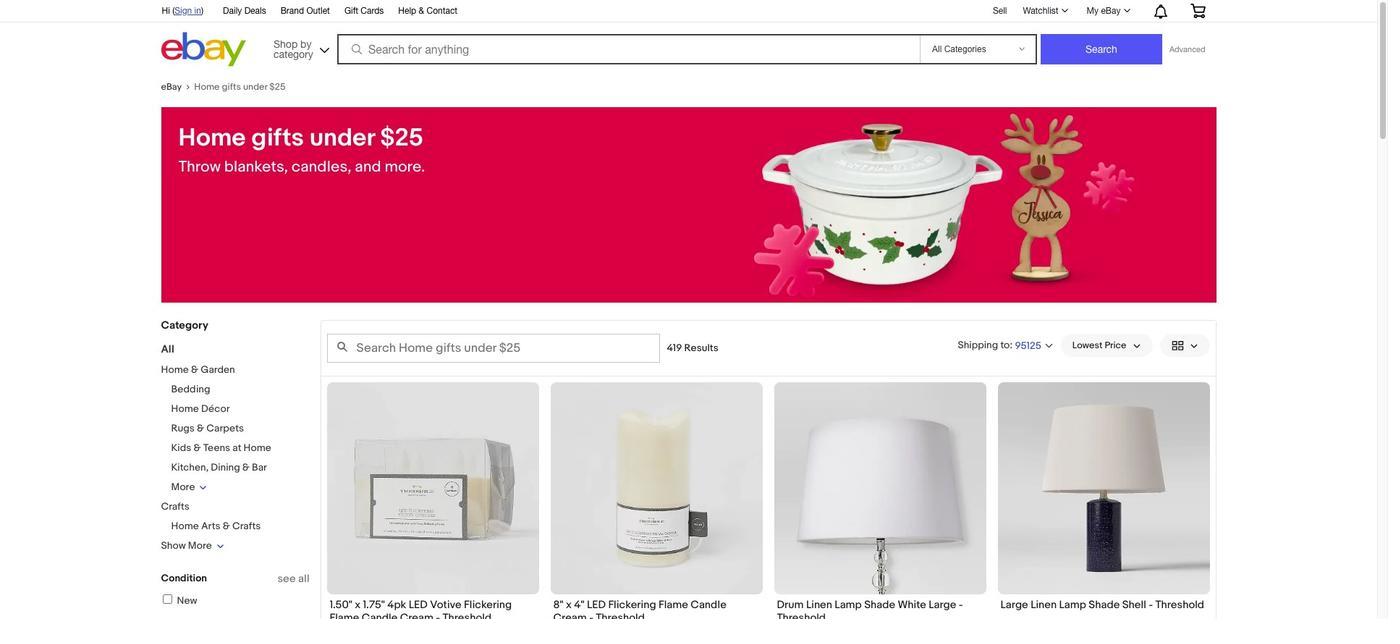 Task type: describe. For each thing, give the bounding box(es) containing it.
shell
[[1123, 598, 1147, 612]]

carpets
[[207, 422, 244, 434]]

home & garden link
[[161, 363, 235, 376]]

large linen lamp shade shell - threshold link
[[1001, 598, 1207, 616]]

view: gallery view image
[[1172, 338, 1199, 353]]

8" x 4" led flickering flame candle cream - threshold image
[[551, 382, 763, 594]]

threshold inside the drum linen lamp shade white large - threshold
[[777, 611, 826, 619]]

brand outlet link
[[281, 4, 330, 20]]

by
[[301, 38, 312, 50]]

new link
[[160, 594, 197, 607]]

help & contact
[[398, 6, 458, 16]]

shop by category button
[[267, 32, 332, 63]]

crafts home arts & crafts
[[161, 500, 261, 532]]

account navigation
[[154, 0, 1217, 22]]

daily deals
[[223, 6, 266, 16]]

drum linen lamp shade white large - threshold
[[777, 598, 963, 619]]

1.50" x 1.75" 4pk led votive flickering flame candle cream - threshold
[[330, 598, 512, 619]]

all
[[161, 342, 174, 356]]

see all button
[[278, 572, 310, 586]]

hi ( sign in )
[[162, 6, 204, 16]]

bedding link
[[171, 383, 210, 395]]

New checkbox
[[163, 594, 172, 604]]

shipping
[[958, 338, 999, 351]]

led inside 1.50" x 1.75" 4pk led votive flickering flame candle cream - threshold
[[409, 598, 428, 612]]

home & garden
[[161, 363, 235, 376]]

sell link
[[987, 6, 1014, 16]]

gift cards link
[[345, 4, 384, 20]]

daily
[[223, 6, 242, 16]]

show more
[[161, 539, 212, 552]]

kids & teens at home link
[[171, 442, 271, 454]]

drum linen lamp shade white large - threshold link
[[777, 598, 984, 619]]

home arts & crafts link
[[171, 520, 261, 532]]

shop by category banner
[[154, 0, 1217, 70]]

shade for shell
[[1089, 598, 1120, 612]]

advanced link
[[1163, 35, 1213, 64]]

home inside the 'crafts home arts & crafts'
[[171, 520, 199, 532]]

bar
[[252, 461, 267, 474]]

8"
[[554, 598, 564, 612]]

ebay inside home gifts under $25 main content
[[161, 81, 182, 93]]

1.50" x 1.75" 4pk led votive flickering flame candle cream - threshold link
[[330, 598, 536, 619]]

$25 for home gifts under $25
[[270, 81, 286, 93]]

419
[[667, 342, 682, 354]]

:
[[1010, 338, 1013, 351]]

drum linen lamp shade white large - threshold image
[[774, 382, 986, 594]]

show
[[161, 539, 186, 552]]

kitchen,
[[171, 461, 209, 474]]

at
[[233, 442, 241, 454]]

flame inside 1.50" x 1.75" 4pk led votive flickering flame candle cream - threshold
[[330, 611, 359, 619]]

1.75"
[[363, 598, 385, 612]]

home décor link
[[171, 403, 230, 415]]

ebay link
[[161, 81, 194, 93]]

category
[[161, 319, 208, 332]]

my ebay
[[1087, 6, 1121, 16]]

cream inside '8" x 4" led flickering flame candle cream - threshold'
[[554, 611, 587, 619]]

shade for white
[[865, 598, 896, 612]]

hi
[[162, 6, 170, 16]]

blankets,
[[224, 158, 288, 177]]

large linen lamp shade shell - threshold image
[[998, 382, 1210, 594]]

x for 8"
[[566, 598, 572, 612]]

shipping to : 95125
[[958, 338, 1042, 352]]

lowest price
[[1073, 340, 1127, 351]]

lamp for drum
[[835, 598, 862, 612]]

shop
[[274, 38, 298, 50]]

daily deals link
[[223, 4, 266, 20]]

arts
[[201, 520, 221, 532]]

flame inside '8" x 4" led flickering flame candle cream - threshold'
[[659, 598, 688, 612]]

flickering inside 1.50" x 1.75" 4pk led votive flickering flame candle cream - threshold
[[464, 598, 512, 612]]

see all
[[278, 572, 310, 586]]

your shopping cart image
[[1190, 4, 1207, 18]]

crafts link
[[161, 500, 190, 513]]

- right the shell
[[1149, 598, 1153, 612]]

& inside account navigation
[[419, 6, 424, 16]]

gifts for home gifts under $25 throw blankets, candles, and more.
[[251, 123, 304, 153]]

4pk
[[387, 598, 406, 612]]

home gifts under $25 throw blankets, candles, and more.
[[178, 123, 425, 177]]

threshold inside '8" x 4" led flickering flame candle cream - threshold'
[[596, 611, 645, 619]]

under for home gifts under $25 throw blankets, candles, and more.
[[310, 123, 375, 153]]

sign in link
[[175, 6, 201, 16]]

advanced
[[1170, 45, 1206, 54]]

brand
[[281, 6, 304, 16]]

kids
[[171, 442, 191, 454]]

white
[[898, 598, 927, 612]]

price
[[1105, 340, 1127, 351]]

rugs & carpets link
[[171, 422, 244, 434]]

flickering inside '8" x 4" led flickering flame candle cream - threshold'
[[608, 598, 656, 612]]

kitchen, dining & bar link
[[171, 461, 267, 474]]

throw
[[178, 158, 221, 177]]

lowest
[[1073, 340, 1103, 351]]

under for home gifts under $25
[[243, 81, 267, 93]]

8" x 4" led flickering flame candle cream - threshold
[[554, 598, 727, 619]]

- inside 1.50" x 1.75" 4pk led votive flickering flame candle cream - threshold
[[436, 611, 440, 619]]

to
[[1001, 338, 1010, 351]]

candles,
[[292, 158, 352, 177]]

my ebay link
[[1079, 2, 1137, 20]]

cards
[[361, 6, 384, 16]]

& right kids
[[194, 442, 201, 454]]

rugs
[[171, 422, 195, 434]]

& inside the 'crafts home arts & crafts'
[[223, 520, 230, 532]]

0 vertical spatial more
[[171, 481, 195, 493]]

condition
[[161, 572, 207, 584]]

1 vertical spatial more
[[188, 539, 212, 552]]

candle inside '8" x 4" led flickering flame candle cream - threshold'
[[691, 598, 727, 612]]

garden
[[201, 363, 235, 376]]

1.50"
[[330, 598, 353, 612]]

- inside '8" x 4" led flickering flame candle cream - threshold'
[[589, 611, 594, 619]]

in
[[194, 6, 201, 16]]

led inside '8" x 4" led flickering flame candle cream - threshold'
[[587, 598, 606, 612]]

bedding
[[171, 383, 210, 395]]

teens
[[203, 442, 230, 454]]

brand outlet
[[281, 6, 330, 16]]



Task type: vqa. For each thing, say whether or not it's contained in the screenshot.
Item at the top left of the page
no



Task type: locate. For each thing, give the bounding box(es) containing it.
1 horizontal spatial crafts
[[232, 520, 261, 532]]

more.
[[385, 158, 425, 177]]

gifts up blankets,
[[251, 123, 304, 153]]

home gifts under $25
[[194, 81, 286, 93]]

419 results
[[667, 342, 719, 354]]

none submit inside shop by category banner
[[1041, 34, 1163, 64]]

all
[[298, 572, 310, 586]]

1 vertical spatial $25
[[380, 123, 424, 153]]

0 horizontal spatial crafts
[[161, 500, 190, 513]]

home inside home gifts under $25 throw blankets, candles, and more.
[[178, 123, 246, 153]]

1 horizontal spatial x
[[566, 598, 572, 612]]

large linen lamp shade shell - threshold
[[1001, 598, 1205, 612]]

gift
[[345, 6, 358, 16]]

flickering right 4"
[[608, 598, 656, 612]]

lamp right drum
[[835, 598, 862, 612]]

)
[[201, 6, 204, 16]]

0 horizontal spatial flickering
[[464, 598, 512, 612]]

under up candles,
[[310, 123, 375, 153]]

$25 down category
[[270, 81, 286, 93]]

1 horizontal spatial $25
[[380, 123, 424, 153]]

0 horizontal spatial candle
[[362, 611, 398, 619]]

votive
[[430, 598, 462, 612]]

$25 up more.
[[380, 123, 424, 153]]

1 horizontal spatial large
[[1001, 598, 1029, 612]]

x left 1.75"
[[355, 598, 361, 612]]

0 vertical spatial $25
[[270, 81, 286, 93]]

None submit
[[1041, 34, 1163, 64]]

more
[[171, 481, 195, 493], [188, 539, 212, 552]]

x inside '8" x 4" led flickering flame candle cream - threshold'
[[566, 598, 572, 612]]

95125
[[1015, 339, 1042, 352]]

flame
[[659, 598, 688, 612], [330, 611, 359, 619]]

1 horizontal spatial under
[[310, 123, 375, 153]]

1 vertical spatial ebay
[[161, 81, 182, 93]]

crafts right the arts at the left bottom
[[232, 520, 261, 532]]

drum
[[777, 598, 804, 612]]

x for 1.50"
[[355, 598, 361, 612]]

2 flickering from the left
[[608, 598, 656, 612]]

(
[[172, 6, 175, 16]]

show more button
[[161, 539, 224, 552]]

& left bar
[[242, 461, 250, 474]]

under inside home gifts under $25 throw blankets, candles, and more.
[[310, 123, 375, 153]]

1 horizontal spatial led
[[587, 598, 606, 612]]

linen for drum
[[807, 598, 833, 612]]

0 vertical spatial ebay
[[1101, 6, 1121, 16]]

more down the arts at the left bottom
[[188, 539, 212, 552]]

1.50" x 1.75" 4pk led votive flickering flame candle cream - threshold image
[[327, 382, 539, 594]]

new
[[177, 594, 197, 607]]

deals
[[244, 6, 266, 16]]

1 horizontal spatial candle
[[691, 598, 727, 612]]

cream inside 1.50" x 1.75" 4pk led votive flickering flame candle cream - threshold
[[400, 611, 434, 619]]

sign
[[175, 6, 192, 16]]

help
[[398, 6, 416, 16]]

& right help
[[419, 6, 424, 16]]

0 vertical spatial under
[[243, 81, 267, 93]]

0 horizontal spatial linen
[[807, 598, 833, 612]]

- inside the drum linen lamp shade white large - threshold
[[959, 598, 963, 612]]

linen inside large linen lamp shade shell - threshold link
[[1031, 598, 1057, 612]]

décor
[[201, 403, 230, 415]]

shade inside large linen lamp shade shell - threshold link
[[1089, 598, 1120, 612]]

8" x 4" led flickering flame candle cream - threshold link
[[554, 598, 760, 619]]

2 large from the left
[[1001, 598, 1029, 612]]

shop by category
[[274, 38, 313, 60]]

and
[[355, 158, 381, 177]]

flickering
[[464, 598, 512, 612], [608, 598, 656, 612]]

0 horizontal spatial lamp
[[835, 598, 862, 612]]

& right the arts at the left bottom
[[223, 520, 230, 532]]

1 linen from the left
[[807, 598, 833, 612]]

large
[[929, 598, 957, 612], [1001, 598, 1029, 612]]

dining
[[211, 461, 240, 474]]

2 linen from the left
[[1031, 598, 1057, 612]]

$25 for home gifts under $25 throw blankets, candles, and more.
[[380, 123, 424, 153]]

0 horizontal spatial large
[[929, 598, 957, 612]]

lamp inside large linen lamp shade shell - threshold link
[[1060, 598, 1087, 612]]

1 cream from the left
[[400, 611, 434, 619]]

0 vertical spatial crafts
[[161, 500, 190, 513]]

under
[[243, 81, 267, 93], [310, 123, 375, 153]]

2 shade from the left
[[1089, 598, 1120, 612]]

1 horizontal spatial gifts
[[251, 123, 304, 153]]

lowest price button
[[1061, 334, 1153, 357]]

1 horizontal spatial lamp
[[1060, 598, 1087, 612]]

1 horizontal spatial linen
[[1031, 598, 1057, 612]]

1 led from the left
[[409, 598, 428, 612]]

gift cards
[[345, 6, 384, 16]]

x
[[355, 598, 361, 612], [566, 598, 572, 612]]

shade left the shell
[[1089, 598, 1120, 612]]

0 horizontal spatial shade
[[865, 598, 896, 612]]

large inside the drum linen lamp shade white large - threshold
[[929, 598, 957, 612]]

lamp inside the drum linen lamp shade white large - threshold
[[835, 598, 862, 612]]

under down shop by category dropdown button
[[243, 81, 267, 93]]

sell
[[993, 6, 1007, 16]]

0 horizontal spatial gifts
[[222, 81, 241, 93]]

ebay
[[1101, 6, 1121, 16], [161, 81, 182, 93]]

1 vertical spatial crafts
[[232, 520, 261, 532]]

2 lamp from the left
[[1060, 598, 1087, 612]]

category
[[274, 48, 313, 60]]

gifts
[[222, 81, 241, 93], [251, 123, 304, 153]]

gifts for home gifts under $25
[[222, 81, 241, 93]]

gifts right ebay link
[[222, 81, 241, 93]]

Search for anything text field
[[340, 35, 917, 63]]

Enter your search keyword text field
[[327, 334, 660, 363]]

- right white
[[959, 598, 963, 612]]

threshold
[[1156, 598, 1205, 612], [443, 611, 492, 619], [596, 611, 645, 619], [777, 611, 826, 619]]

more button
[[171, 481, 207, 493]]

0 horizontal spatial flame
[[330, 611, 359, 619]]

$25 inside home gifts under $25 throw blankets, candles, and more.
[[380, 123, 424, 153]]

gifts inside home gifts under $25 throw blankets, candles, and more.
[[251, 123, 304, 153]]

flickering right votive
[[464, 598, 512, 612]]

crafts down the more button
[[161, 500, 190, 513]]

1 large from the left
[[929, 598, 957, 612]]

1 x from the left
[[355, 598, 361, 612]]

x inside 1.50" x 1.75" 4pk led votive flickering flame candle cream - threshold
[[355, 598, 361, 612]]

0 horizontal spatial x
[[355, 598, 361, 612]]

0 horizontal spatial ebay
[[161, 81, 182, 93]]

0 horizontal spatial $25
[[270, 81, 286, 93]]

lamp left the shell
[[1060, 598, 1087, 612]]

1 horizontal spatial shade
[[1089, 598, 1120, 612]]

1 horizontal spatial flickering
[[608, 598, 656, 612]]

results
[[685, 342, 719, 354]]

1 horizontal spatial flame
[[659, 598, 688, 612]]

shade inside the drum linen lamp shade white large - threshold
[[865, 598, 896, 612]]

1 shade from the left
[[865, 598, 896, 612]]

1 horizontal spatial cream
[[554, 611, 587, 619]]

candle inside 1.50" x 1.75" 4pk led votive flickering flame candle cream - threshold
[[362, 611, 398, 619]]

more down kitchen,
[[171, 481, 195, 493]]

bedding home décor rugs & carpets kids & teens at home kitchen, dining & bar
[[171, 383, 271, 474]]

watchlist
[[1023, 6, 1059, 16]]

led right 4"
[[587, 598, 606, 612]]

$25
[[270, 81, 286, 93], [380, 123, 424, 153]]

2 led from the left
[[587, 598, 606, 612]]

& right rugs
[[197, 422, 204, 434]]

candle
[[691, 598, 727, 612], [362, 611, 398, 619]]

- right the '4pk'
[[436, 611, 440, 619]]

home gifts under $25 main content
[[150, 70, 1228, 619]]

shade left white
[[865, 598, 896, 612]]

- right 4"
[[589, 611, 594, 619]]

4"
[[574, 598, 585, 612]]

ebay left home gifts under $25
[[161, 81, 182, 93]]

shade
[[865, 598, 896, 612], [1089, 598, 1120, 612]]

2 x from the left
[[566, 598, 572, 612]]

&
[[419, 6, 424, 16], [191, 363, 198, 376], [197, 422, 204, 434], [194, 442, 201, 454], [242, 461, 250, 474], [223, 520, 230, 532]]

x right 8"
[[566, 598, 572, 612]]

2 cream from the left
[[554, 611, 587, 619]]

1 lamp from the left
[[835, 598, 862, 612]]

1 horizontal spatial ebay
[[1101, 6, 1121, 16]]

my
[[1087, 6, 1099, 16]]

0 horizontal spatial led
[[409, 598, 428, 612]]

ebay right the my
[[1101, 6, 1121, 16]]

ebay inside account navigation
[[1101, 6, 1121, 16]]

cream
[[400, 611, 434, 619], [554, 611, 587, 619]]

1 vertical spatial under
[[310, 123, 375, 153]]

contact
[[427, 6, 458, 16]]

0 horizontal spatial cream
[[400, 611, 434, 619]]

see
[[278, 572, 296, 586]]

0 vertical spatial gifts
[[222, 81, 241, 93]]

lamp for large
[[1060, 598, 1087, 612]]

led right the '4pk'
[[409, 598, 428, 612]]

1 vertical spatial gifts
[[251, 123, 304, 153]]

outlet
[[307, 6, 330, 16]]

-
[[959, 598, 963, 612], [1149, 598, 1153, 612], [436, 611, 440, 619], [589, 611, 594, 619]]

1 flickering from the left
[[464, 598, 512, 612]]

& up bedding link
[[191, 363, 198, 376]]

watchlist link
[[1015, 2, 1075, 20]]

lamp
[[835, 598, 862, 612], [1060, 598, 1087, 612]]

linen for large
[[1031, 598, 1057, 612]]

0 horizontal spatial under
[[243, 81, 267, 93]]

threshold inside 1.50" x 1.75" 4pk led votive flickering flame candle cream - threshold
[[443, 611, 492, 619]]

linen inside the drum linen lamp shade white large - threshold
[[807, 598, 833, 612]]

help & contact link
[[398, 4, 458, 20]]



